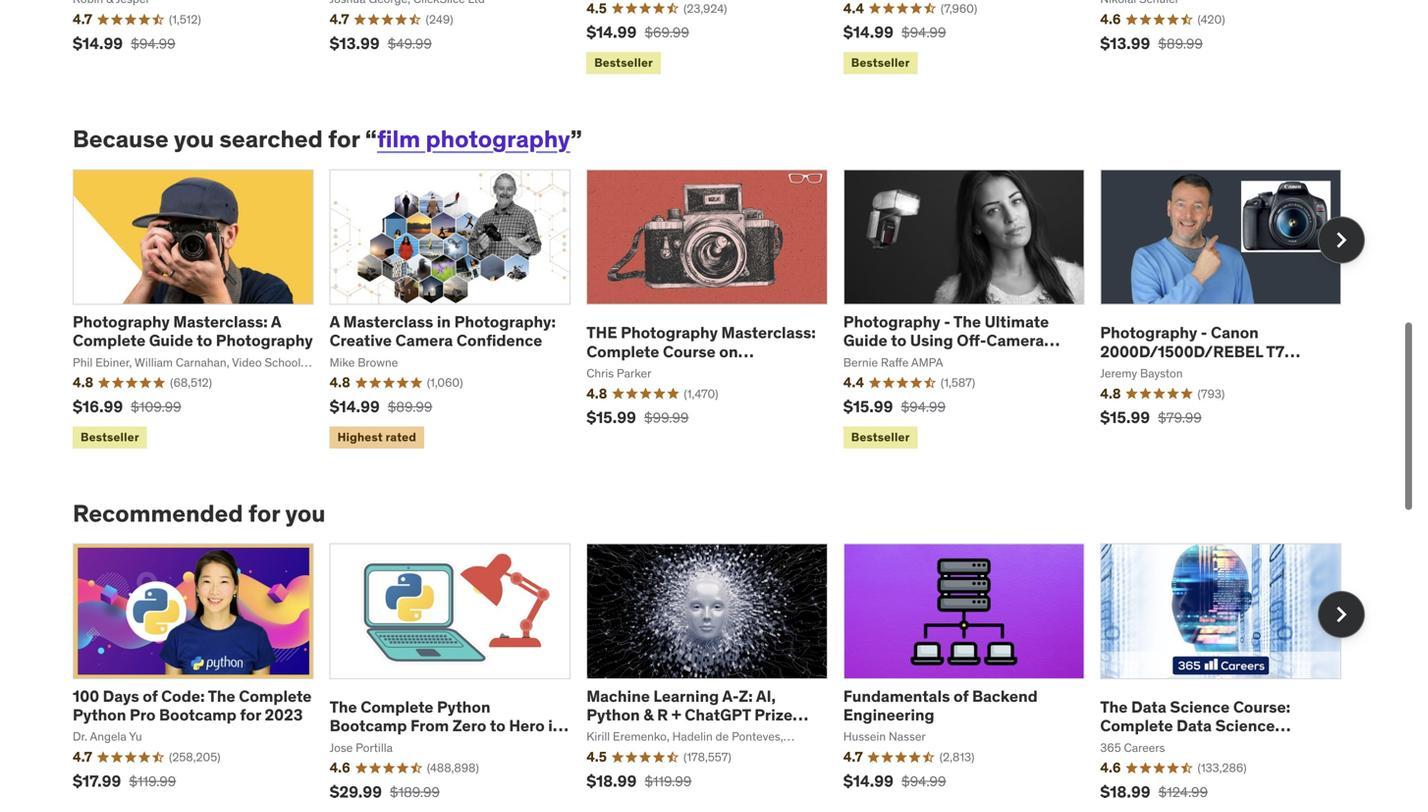 Task type: describe. For each thing, give the bounding box(es) containing it.
in inside the complete python bootcamp from zero to hero in python
[[549, 716, 563, 737]]

2023 inside 100 days of code: the complete python pro bootcamp for 2023
[[265, 705, 303, 726]]

a-
[[723, 687, 739, 707]]

in inside a masterclass in photography: creative camera confidence
[[437, 312, 451, 332]]

fundamentals of backend engineering
[[844, 687, 1038, 726]]

photography - the ultimate guide to using off-camera flash link
[[844, 312, 1060, 370]]

the inside the complete python bootcamp from zero to hero in python
[[330, 698, 357, 718]]

of inside fundamentals of backend engineering
[[954, 687, 969, 707]]

fundamentals
[[844, 687, 951, 707]]

backend
[[973, 687, 1038, 707]]

pro
[[130, 705, 156, 726]]

using
[[911, 331, 954, 351]]

to for using
[[892, 331, 907, 351]]

course inside the photography masterclass: complete course on photography
[[663, 342, 716, 362]]

carousel element for recommended for you
[[73, 544, 1366, 799]]

the inside photography - the ultimate guide to using off-camera flash
[[954, 312, 982, 332]]

100
[[73, 687, 99, 707]]

ai,
[[756, 687, 776, 707]]

next image
[[1327, 599, 1358, 631]]

python inside machine learning a-z: ai, python & r + chatgpt prize [2023]
[[587, 705, 640, 726]]

1 vertical spatial you
[[285, 499, 326, 528]]

because you searched for " film photography "
[[73, 124, 582, 154]]

a masterclass in photography: creative camera confidence
[[330, 312, 556, 351]]

+
[[672, 705, 682, 726]]

r
[[657, 705, 668, 726]]

machine learning a-z: ai, python & r + chatgpt prize [2023]
[[587, 687, 793, 744]]

guide for photography
[[149, 331, 193, 351]]

the data science course: complete data science bootcamp 2023 link
[[1101, 698, 1292, 755]]

machine learning a-z: ai, python & r + chatgpt prize [2023] link
[[587, 687, 809, 744]]

the inside 100 days of code: the complete python pro bootcamp for 2023
[[208, 687, 235, 707]]

guide for using
[[844, 331, 888, 351]]

searched
[[220, 124, 323, 154]]

2000d/1500d/rebel
[[1101, 342, 1264, 362]]

to for photography
[[197, 331, 212, 351]]

photography inside photography - the ultimate guide to using off-camera flash
[[844, 312, 941, 332]]

machine
[[587, 687, 650, 707]]

next image
[[1327, 224, 1358, 256]]

100 days of code: the complete python pro bootcamp for 2023 link
[[73, 687, 312, 726]]

learning
[[654, 687, 719, 707]]

python inside 100 days of code: the complete python pro bootcamp for 2023
[[73, 705, 126, 726]]

the inside the data science course: complete data science bootcamp 2023
[[1101, 698, 1128, 718]]

t7
[[1267, 342, 1285, 362]]

[2023]
[[587, 724, 636, 744]]

python left from
[[330, 735, 383, 755]]

the photography masterclass: complete course on photography link
[[587, 323, 816, 381]]

chatgpt
[[685, 705, 751, 726]]

complete inside the data science course: complete data science bootcamp 2023
[[1101, 716, 1174, 737]]

1 vertical spatial for
[[248, 499, 280, 528]]

film photography link
[[377, 124, 571, 154]]

complete inside the complete python bootcamp from zero to hero in python
[[361, 698, 434, 718]]

photography masterclass: a complete guide to photography
[[73, 312, 313, 351]]

days
[[103, 687, 139, 707]]

prize
[[755, 705, 793, 726]]

flash
[[844, 350, 884, 370]]

because
[[73, 124, 169, 154]]

python left hero
[[437, 698, 491, 718]]

masterclass: inside photography masterclass: a complete guide to photography
[[173, 312, 268, 332]]



Task type: vqa. For each thing, say whether or not it's contained in the screenshot.
Pro
yes



Task type: locate. For each thing, give the bounding box(es) containing it.
"
[[365, 124, 377, 154]]

camera for 2000d/1500d/rebel
[[1101, 361, 1159, 381]]

1 guide from the left
[[149, 331, 193, 351]]

photography - canon 2000d/1500d/rebel t7 camera user course link
[[1101, 323, 1301, 381]]

engineering
[[844, 705, 935, 726]]

2 horizontal spatial to
[[892, 331, 907, 351]]

bootcamp inside the data science course: complete data science bootcamp 2023
[[1101, 735, 1178, 755]]

0 horizontal spatial course
[[663, 342, 716, 362]]

complete inside the photography masterclass: complete course on photography
[[587, 342, 660, 362]]

1 horizontal spatial in
[[549, 716, 563, 737]]

z:
[[739, 687, 753, 707]]

camera
[[396, 331, 453, 351], [987, 331, 1045, 351], [1101, 361, 1159, 381]]

bootcamp inside 100 days of code: the complete python pro bootcamp for 2023
[[159, 705, 237, 726]]

in
[[437, 312, 451, 332], [549, 716, 563, 737]]

of right days
[[143, 687, 158, 707]]

0 horizontal spatial of
[[143, 687, 158, 707]]

science
[[1171, 698, 1230, 718], [1216, 716, 1276, 737]]

1 of from the left
[[143, 687, 158, 707]]

2 of from the left
[[954, 687, 969, 707]]

1 horizontal spatial data
[[1177, 716, 1213, 737]]

0 vertical spatial 2023
[[265, 705, 303, 726]]

to inside the complete python bootcamp from zero to hero in python
[[490, 716, 506, 737]]

guide
[[149, 331, 193, 351], [844, 331, 888, 351]]

a masterclass in photography: creative camera confidence link
[[330, 312, 556, 351]]

carousel element
[[73, 169, 1366, 453], [73, 544, 1366, 799]]

2 horizontal spatial camera
[[1101, 361, 1159, 381]]

python
[[437, 698, 491, 718], [73, 705, 126, 726], [587, 705, 640, 726], [330, 735, 383, 755]]

python left &
[[587, 705, 640, 726]]

1 carousel element from the top
[[73, 169, 1366, 453]]

off-
[[957, 331, 987, 351]]

1 vertical spatial carousel element
[[73, 544, 1366, 799]]

of inside 100 days of code: the complete python pro bootcamp for 2023
[[143, 687, 158, 707]]

1 horizontal spatial camera
[[987, 331, 1045, 351]]

- left canon
[[1202, 323, 1208, 343]]

a left creative
[[271, 312, 281, 332]]

the complete python bootcamp from zero to hero in python
[[330, 698, 563, 755]]

"
[[571, 124, 582, 154]]

creative
[[330, 331, 392, 351]]

course
[[663, 342, 716, 362], [1200, 361, 1253, 381]]

camera left user in the top of the page
[[1101, 361, 1159, 381]]

photography
[[426, 124, 571, 154]]

camera inside photography - canon 2000d/1500d/rebel t7 camera user course
[[1101, 361, 1159, 381]]

photography
[[73, 312, 170, 332], [844, 312, 941, 332], [621, 323, 718, 343], [1101, 323, 1198, 343], [216, 331, 313, 351], [587, 361, 684, 381]]

photography masterclass: a complete guide to photography link
[[73, 312, 313, 351]]

of
[[143, 687, 158, 707], [954, 687, 969, 707]]

1 horizontal spatial a
[[330, 312, 340, 332]]

masterclass
[[343, 312, 434, 332]]

carousel element for because you searched for "
[[73, 169, 1366, 453]]

masterclass: inside the photography masterclass: complete course on photography
[[722, 323, 816, 343]]

camera right creative
[[396, 331, 453, 351]]

photography - canon 2000d/1500d/rebel t7 camera user course
[[1101, 323, 1285, 381]]

1 horizontal spatial bootcamp
[[330, 716, 407, 737]]

the data science course: complete data science bootcamp 2023
[[1101, 698, 1291, 755]]

guide inside photography masterclass: a complete guide to photography
[[149, 331, 193, 351]]

fundamentals of backend engineering link
[[844, 687, 1038, 726]]

data
[[1132, 698, 1167, 718], [1177, 716, 1213, 737]]

photography inside photography - canon 2000d/1500d/rebel t7 camera user course
[[1101, 323, 1198, 343]]

a left "masterclass"
[[330, 312, 340, 332]]

a inside a masterclass in photography: creative camera confidence
[[330, 312, 340, 332]]

2 guide from the left
[[844, 331, 888, 351]]

- for canon
[[1202, 323, 1208, 343]]

camera inside a masterclass in photography: creative camera confidence
[[396, 331, 453, 351]]

2 horizontal spatial bootcamp
[[1101, 735, 1178, 755]]

2023
[[265, 705, 303, 726], [1182, 735, 1220, 755]]

0 horizontal spatial -
[[945, 312, 951, 332]]

1 horizontal spatial you
[[285, 499, 326, 528]]

0 vertical spatial in
[[437, 312, 451, 332]]

1 horizontal spatial 2023
[[1182, 735, 1220, 755]]

photography - the ultimate guide to using off-camera flash
[[844, 312, 1050, 370]]

you
[[174, 124, 214, 154], [285, 499, 326, 528]]

1 horizontal spatial masterclass:
[[722, 323, 816, 343]]

2023 inside the data science course: complete data science bootcamp 2023
[[1182, 735, 1220, 755]]

from
[[411, 716, 449, 737]]

1 horizontal spatial course
[[1200, 361, 1253, 381]]

complete inside 100 days of code: the complete python pro bootcamp for 2023
[[239, 687, 312, 707]]

0 horizontal spatial 2023
[[265, 705, 303, 726]]

carousel element containing 100 days of code: the complete python pro bootcamp for 2023
[[73, 544, 1366, 799]]

bootcamp
[[159, 705, 237, 726], [330, 716, 407, 737], [1101, 735, 1178, 755]]

0 horizontal spatial you
[[174, 124, 214, 154]]

to inside photography masterclass: a complete guide to photography
[[197, 331, 212, 351]]

course left on
[[663, 342, 716, 362]]

- left the off- in the top right of the page
[[945, 312, 951, 332]]

of left the backend
[[954, 687, 969, 707]]

1 horizontal spatial of
[[954, 687, 969, 707]]

a inside photography masterclass: a complete guide to photography
[[271, 312, 281, 332]]

guide inside photography - the ultimate guide to using off-camera flash
[[844, 331, 888, 351]]

0 vertical spatial for
[[328, 124, 360, 154]]

course:
[[1234, 698, 1291, 718]]

carousel element containing photography masterclass: a complete guide to photography
[[73, 169, 1366, 453]]

zero
[[453, 716, 487, 737]]

0 horizontal spatial guide
[[149, 331, 193, 351]]

the photography masterclass: complete course on photography
[[587, 323, 816, 381]]

0 horizontal spatial bootcamp
[[159, 705, 237, 726]]

bootcamp inside the complete python bootcamp from zero to hero in python
[[330, 716, 407, 737]]

2 carousel element from the top
[[73, 544, 1366, 799]]

0 vertical spatial carousel element
[[73, 169, 1366, 453]]

in right hero
[[549, 716, 563, 737]]

recommended for you
[[73, 499, 326, 528]]

0 horizontal spatial a
[[271, 312, 281, 332]]

1 vertical spatial 2023
[[1182, 735, 1220, 755]]

film
[[377, 124, 421, 154]]

complete
[[73, 331, 146, 351], [587, 342, 660, 362], [239, 687, 312, 707], [361, 698, 434, 718], [1101, 716, 1174, 737]]

hero
[[509, 716, 545, 737]]

a
[[271, 312, 281, 332], [330, 312, 340, 332]]

the
[[954, 312, 982, 332], [208, 687, 235, 707], [330, 698, 357, 718], [1101, 698, 1128, 718]]

0 horizontal spatial data
[[1132, 698, 1167, 718]]

- inside photography - the ultimate guide to using off-camera flash
[[945, 312, 951, 332]]

ultimate
[[985, 312, 1050, 332]]

0 horizontal spatial masterclass:
[[173, 312, 268, 332]]

course inside photography - canon 2000d/1500d/rebel t7 camera user course
[[1200, 361, 1253, 381]]

photography:
[[455, 312, 556, 332]]

for
[[328, 124, 360, 154], [248, 499, 280, 528], [240, 705, 261, 726]]

2 vertical spatial for
[[240, 705, 261, 726]]

2 a from the left
[[330, 312, 340, 332]]

0 horizontal spatial in
[[437, 312, 451, 332]]

&
[[644, 705, 654, 726]]

on
[[720, 342, 739, 362]]

camera inside photography - the ultimate guide to using off-camera flash
[[987, 331, 1045, 351]]

canon
[[1212, 323, 1260, 343]]

- for the
[[945, 312, 951, 332]]

to inside photography - the ultimate guide to using off-camera flash
[[892, 331, 907, 351]]

the complete python bootcamp from zero to hero in python link
[[330, 698, 569, 755]]

-
[[945, 312, 951, 332], [1202, 323, 1208, 343]]

100 days of code: the complete python pro bootcamp for 2023
[[73, 687, 312, 726]]

complete inside photography masterclass: a complete guide to photography
[[73, 331, 146, 351]]

course down canon
[[1200, 361, 1253, 381]]

recommended
[[73, 499, 243, 528]]

1 horizontal spatial guide
[[844, 331, 888, 351]]

1 vertical spatial in
[[549, 716, 563, 737]]

user
[[1162, 361, 1196, 381]]

0 horizontal spatial camera
[[396, 331, 453, 351]]

0 horizontal spatial to
[[197, 331, 212, 351]]

camera right using
[[987, 331, 1045, 351]]

0 vertical spatial you
[[174, 124, 214, 154]]

1 horizontal spatial -
[[1202, 323, 1208, 343]]

confidence
[[457, 331, 543, 351]]

the
[[587, 323, 618, 343]]

1 horizontal spatial to
[[490, 716, 506, 737]]

- inside photography - canon 2000d/1500d/rebel t7 camera user course
[[1202, 323, 1208, 343]]

code:
[[161, 687, 205, 707]]

masterclass:
[[173, 312, 268, 332], [722, 323, 816, 343]]

camera for photography:
[[396, 331, 453, 351]]

python left pro
[[73, 705, 126, 726]]

for inside 100 days of code: the complete python pro bootcamp for 2023
[[240, 705, 261, 726]]

to
[[197, 331, 212, 351], [892, 331, 907, 351], [490, 716, 506, 737]]

1 a from the left
[[271, 312, 281, 332]]

in right "masterclass"
[[437, 312, 451, 332]]



